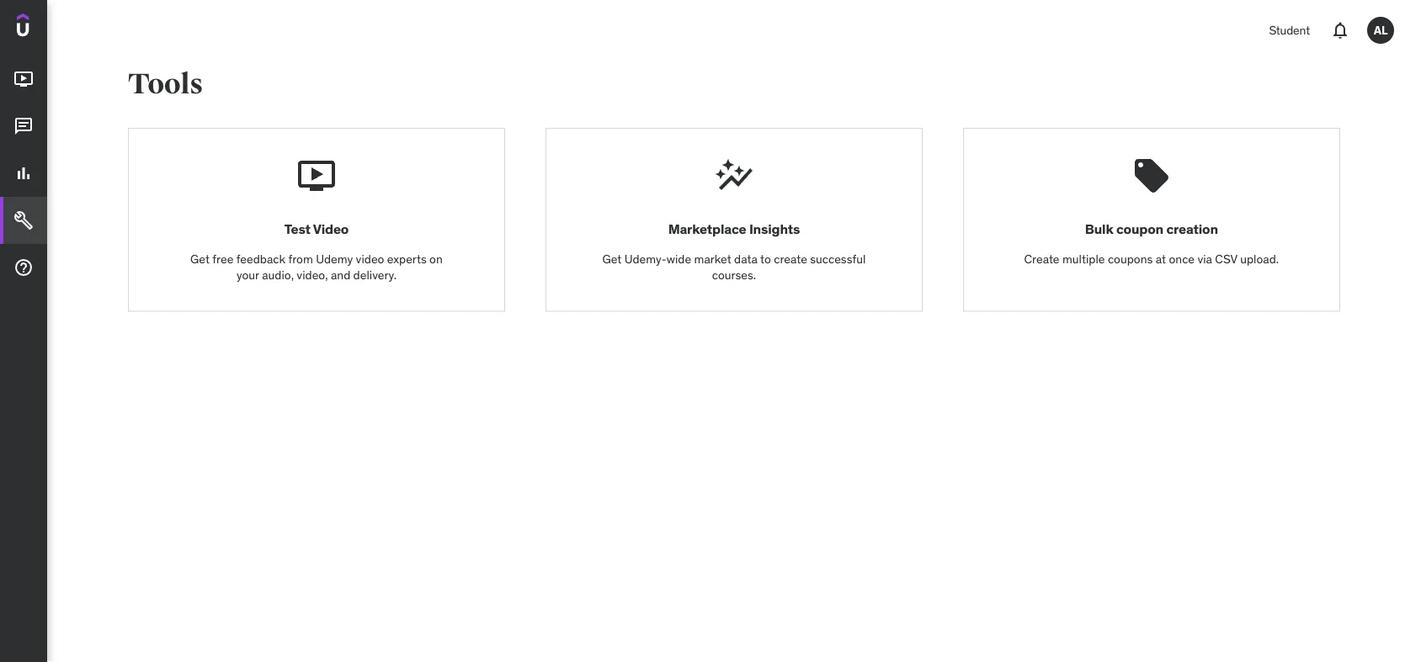 Task type: vqa. For each thing, say whether or not it's contained in the screenshot.
audio to the left
no



Task type: locate. For each thing, give the bounding box(es) containing it.
0 horizontal spatial get
[[190, 251, 210, 267]]

wide
[[667, 251, 691, 267]]

2 medium image from the top
[[13, 258, 34, 278]]

medium image
[[13, 211, 34, 231], [13, 258, 34, 278]]

video
[[313, 221, 349, 238]]

1 vertical spatial medium image
[[13, 116, 34, 137]]

al link
[[1361, 10, 1401, 51]]

student link
[[1259, 10, 1320, 51]]

coupons
[[1108, 251, 1153, 267]]

1 medium image from the top
[[13, 69, 34, 89]]

create
[[1025, 251, 1060, 267]]

get left free
[[190, 251, 210, 267]]

test video
[[284, 221, 349, 238]]

2 medium image from the top
[[13, 116, 34, 137]]

1 horizontal spatial get
[[603, 251, 622, 267]]

1 get from the left
[[190, 251, 210, 267]]

get inside get udemy-wide market data to create successful courses.
[[603, 251, 622, 267]]

get udemy-wide market data to create successful courses.
[[603, 251, 866, 283]]

get inside get free feedback from udemy video experts on your audio, video, and delivery.
[[190, 251, 210, 267]]

on
[[430, 251, 443, 267]]

get
[[190, 251, 210, 267], [603, 251, 622, 267]]

0 vertical spatial medium image
[[13, 211, 34, 231]]

csv
[[1215, 251, 1238, 267]]

udemy
[[316, 251, 353, 267]]

get left udemy-
[[603, 251, 622, 267]]

multiple
[[1063, 251, 1105, 267]]

data
[[734, 251, 758, 267]]

to
[[760, 251, 771, 267]]

medium image
[[13, 69, 34, 89], [13, 116, 34, 137], [13, 164, 34, 184]]

your
[[237, 268, 259, 283]]

audio,
[[262, 268, 294, 283]]

creation
[[1167, 221, 1218, 238]]

from
[[288, 251, 313, 267]]

2 get from the left
[[603, 251, 622, 267]]

tools
[[128, 67, 203, 101]]

0 vertical spatial medium image
[[13, 69, 34, 89]]

2 vertical spatial medium image
[[13, 164, 34, 184]]

get for test video
[[190, 251, 210, 267]]

experts
[[387, 251, 427, 267]]

successful
[[810, 251, 866, 267]]

1 vertical spatial medium image
[[13, 258, 34, 278]]

3 medium image from the top
[[13, 164, 34, 184]]

once
[[1169, 251, 1195, 267]]



Task type: describe. For each thing, give the bounding box(es) containing it.
and
[[331, 268, 351, 283]]

create multiple coupons at once via csv upload.
[[1025, 251, 1279, 267]]

al
[[1374, 22, 1388, 38]]

test
[[284, 221, 310, 238]]

1 medium image from the top
[[13, 211, 34, 231]]

courses.
[[712, 268, 756, 283]]

bulk
[[1085, 221, 1114, 238]]

bulk coupon creation
[[1085, 221, 1218, 238]]

market
[[694, 251, 732, 267]]

get free feedback from udemy video experts on your audio, video, and delivery.
[[190, 251, 443, 283]]

feedback
[[236, 251, 286, 267]]

notifications image
[[1331, 20, 1351, 40]]

insights
[[749, 221, 800, 238]]

marketplace
[[668, 221, 747, 238]]

via
[[1198, 251, 1213, 267]]

upload.
[[1241, 251, 1279, 267]]

coupon
[[1117, 221, 1164, 238]]

marketplace insights
[[668, 221, 800, 238]]

udemy image
[[17, 13, 93, 42]]

delivery.
[[353, 268, 397, 283]]

udemy-
[[625, 251, 667, 267]]

at
[[1156, 251, 1166, 267]]

student
[[1269, 22, 1310, 38]]

video
[[356, 251, 384, 267]]

free
[[213, 251, 234, 267]]

get for marketplace insights
[[603, 251, 622, 267]]

create
[[774, 251, 807, 267]]

video,
[[297, 268, 328, 283]]



